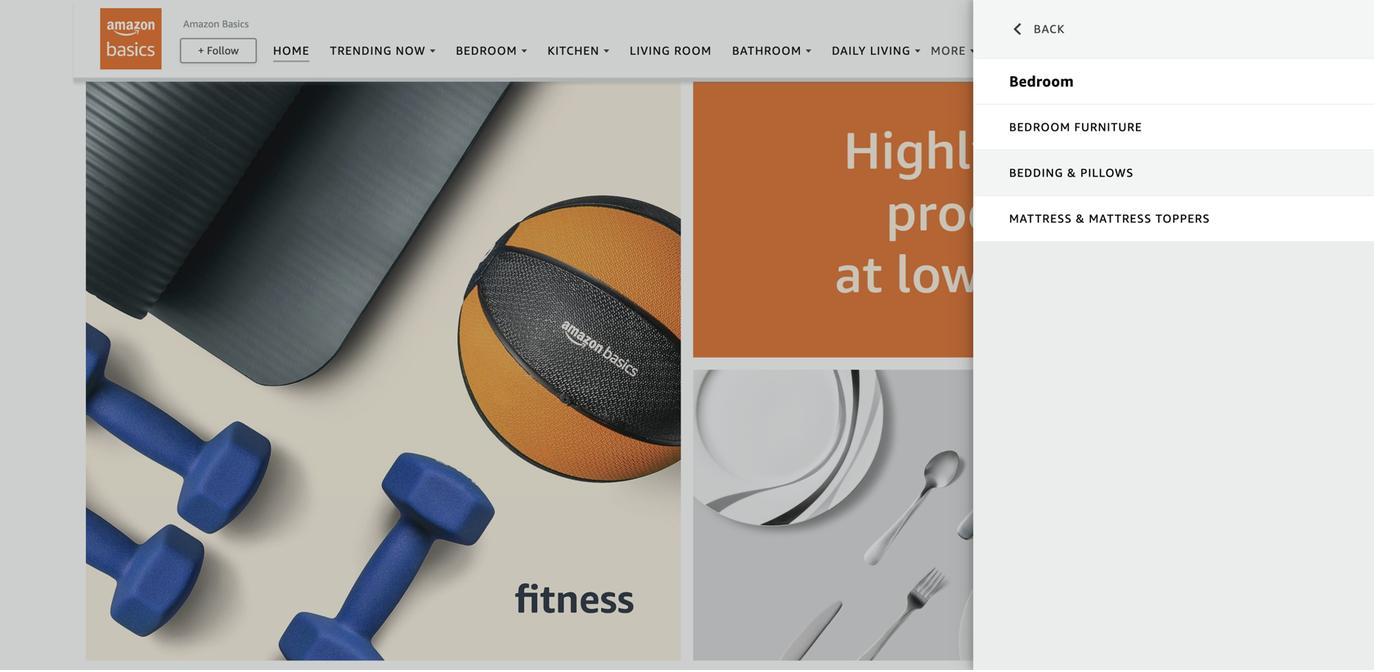 Task type: describe. For each thing, give the bounding box(es) containing it.
back for back to
[[1034, 22, 1065, 36]]

Search all Amazon Basics search field
[[1086, 37, 1262, 64]]

+
[[198, 44, 204, 57]]

search image
[[1061, 41, 1081, 60]]

follow
[[207, 44, 239, 57]]

+ follow button
[[181, 39, 256, 62]]

back to button
[[974, 0, 1374, 59]]



Task type: locate. For each thing, give the bounding box(es) containing it.
amazon basics logo image
[[100, 8, 162, 70]]

back
[[1034, 22, 1065, 36], [1034, 22, 1065, 36]]

basics
[[222, 18, 249, 29]]

back inside back to 'button'
[[1034, 22, 1065, 36]]

to
[[1069, 22, 1086, 36]]

back inside back button
[[1034, 22, 1065, 36]]

back button
[[974, 0, 1374, 59]]

back for back
[[1034, 22, 1065, 36]]

back to
[[1034, 22, 1090, 36]]

amazon basics link
[[183, 18, 249, 29]]

amazon basics
[[183, 18, 249, 29]]

+ follow
[[198, 44, 239, 57]]

amazon
[[183, 18, 220, 29]]



Task type: vqa. For each thing, say whether or not it's contained in the screenshot.
answered
no



